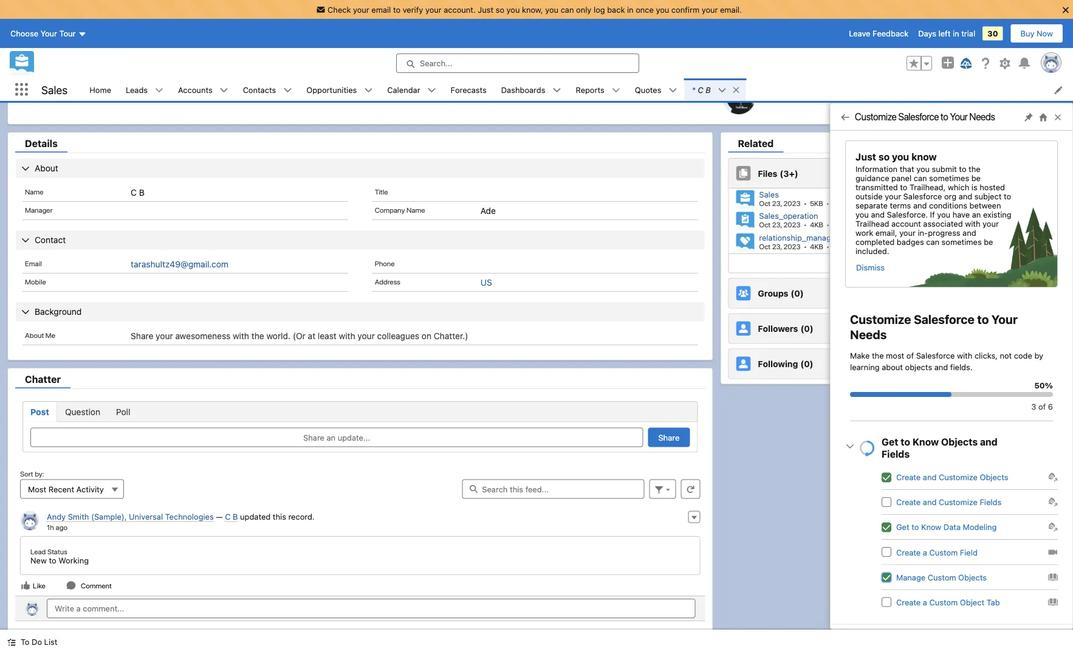 Task type: vqa. For each thing, say whether or not it's contained in the screenshot.
the 23, corresponding to relationship_management
yes



Task type: describe. For each thing, give the bounding box(es) containing it.
4 for relationship_management
[[810, 242, 815, 251]]

with inside make the most of salesforce with clicks, not code by learning about objects and fields.
[[958, 351, 973, 360]]

text default image inside accounts list item
[[220, 86, 228, 95]]

and right org
[[959, 192, 973, 201]]

create and customize fields list item
[[882, 490, 1059, 515]]

oct 23, 2023 for sales_operation
[[760, 220, 801, 229]]

record.
[[289, 512, 315, 521]]

opportunities list item
[[299, 78, 380, 101]]

sort
[[20, 470, 33, 478]]

tab list containing post
[[22, 401, 698, 422]]

between
[[970, 201, 1002, 210]]

view
[[879, 259, 897, 268]]

make the most of salesforce with clicks, not code by learning about objects and fields.
[[851, 351, 1044, 372]]

text default image inside following element
[[1040, 357, 1049, 365]]

custom for field
[[930, 548, 958, 557]]

technologies
[[165, 512, 214, 521]]

forecasts link
[[444, 78, 494, 101]]

to right way
[[931, 53, 939, 62]]

working
[[59, 556, 89, 565]]

the inside connect with fellow trailblazers on the trailblazer community. link
[[905, 93, 918, 102]]

create a custom field button
[[897, 548, 978, 557]]

with inside just so you know information that you submit to the guidance panel can sometimes be transmitted to trailhead, which is hosted outside your salesforce org and subject to separate terms and conditions between you and salesforce. if you have an existing trailhead account associated with your work email, your in-progress and completed badges can sometimes be included.
[[966, 219, 981, 228]]

1 vertical spatial awesomeness
[[175, 331, 231, 341]]

oct 23, 2023 for relationship_management
[[760, 242, 801, 251]]

50% status
[[851, 373, 1054, 411]]

you up 'that'
[[893, 151, 910, 163]]

get to know data modeling
[[897, 523, 998, 532]]

can for know
[[914, 173, 928, 182]]

needs inside customize salesforce to your needs
[[851, 327, 887, 342]]

c b
[[131, 187, 145, 197]]

learn
[[941, 53, 961, 62]]

connect with fellow trailblazers on the trailblazer community. link
[[723, 81, 1066, 114]]

learning
[[851, 363, 880, 372]]

text default image inside calendar list item
[[428, 86, 436, 95]]

0 vertical spatial awesomeness
[[281, 49, 343, 60]]

1 horizontal spatial name
[[407, 206, 425, 214]]

to down 'that'
[[901, 182, 908, 192]]

manage custom objects
[[897, 573, 988, 582]]

home
[[90, 85, 111, 94]]

to right submit
[[960, 164, 967, 173]]

you right know,
[[546, 5, 559, 14]]

know for objects
[[913, 436, 940, 448]]

not
[[1001, 351, 1013, 360]]

email
[[372, 5, 391, 14]]

0 vertical spatial trailhead,
[[842, 53, 881, 62]]

1h
[[47, 523, 54, 531]]

manage custom objects link
[[897, 573, 988, 582]]

text default image inside create a custom field list item
[[1049, 547, 1059, 557]]

by
[[1035, 351, 1044, 360]]

salesforce inside make the most of salesforce with clicks, not code by learning about objects and fields.
[[917, 351, 956, 360]]

(0) for following (0)
[[801, 359, 814, 369]]

Search this feed... search field
[[462, 480, 645, 499]]

which
[[948, 182, 970, 192]]

calendar list item
[[380, 78, 444, 101]]

0 vertical spatial sometimes
[[930, 173, 970, 182]]

question link
[[57, 402, 108, 422]]

progress bar image
[[851, 392, 952, 397]]

you up work
[[856, 210, 869, 219]]

text default image inside the create and customize fields "list item"
[[1049, 497, 1059, 507]]

and inside list item
[[924, 473, 937, 482]]

log
[[594, 5, 605, 14]]

followers (0)
[[758, 324, 814, 334]]

to down the trailblazer
[[941, 111, 949, 123]]

you right the if
[[938, 210, 951, 219]]

(0) for groups (0)
[[791, 288, 804, 298]]

0 horizontal spatial so
[[496, 5, 505, 14]]

title
[[375, 187, 388, 196]]

to right email
[[393, 5, 401, 14]]

account.
[[444, 5, 476, 14]]

files (3+)
[[758, 168, 799, 178]]

existing
[[984, 210, 1012, 219]]

associated
[[924, 219, 964, 228]]

quotes
[[635, 85, 662, 94]]

1 vertical spatial least
[[318, 331, 337, 341]]

get to know objects and fields
[[882, 436, 998, 460]]

edit
[[970, 7, 984, 16]]

manager
[[25, 206, 53, 214]]

colleagues inside share your awesomeness with the world. (or at least with your colleagues on chatter.)
[[325, 63, 373, 75]]

text default image inside groups element
[[1040, 286, 1049, 295]]

1 horizontal spatial (or
[[293, 331, 306, 341]]

1 vertical spatial be
[[985, 237, 994, 246]]

included.
[[856, 246, 890, 255]]

confirm
[[672, 5, 700, 14]]

trailhead, inside just so you know information that you submit to the guidance panel can sometimes be transmitted to trailhead, which is hosted outside your salesforce org and subject to separate terms and conditions between you and salesforce. if you have an existing trailhead account associated with your work email, your in-progress and completed badges can sometimes be included.
[[910, 182, 946, 192]]

dashboards link
[[494, 78, 553, 101]]

know for data
[[922, 523, 942, 532]]

leads
[[126, 85, 148, 94]]

have
[[953, 210, 971, 219]]

oct for sales
[[760, 199, 771, 207]]

0 horizontal spatial name
[[25, 187, 44, 196]]

to inside lead status new to working
[[49, 556, 56, 565]]

(sample), for universal
[[91, 512, 127, 521]]

details
[[25, 137, 58, 149]]

email
[[25, 259, 42, 268]]

kb for relationship_management
[[815, 242, 824, 251]]

1 vertical spatial your
[[951, 111, 968, 123]]

least inside share your awesomeness with the world. (or at least with your colleagues on chatter.)
[[258, 63, 279, 75]]

world. inside share your awesomeness with the world. (or at least with your colleagues on chatter.)
[[383, 49, 410, 60]]

1 horizontal spatial colleagues
[[377, 331, 420, 341]]

0 horizontal spatial world.
[[267, 331, 291, 341]]

files element
[[729, 158, 1059, 273]]

medlife,
[[131, 637, 163, 646]]

contacts
[[243, 85, 276, 94]]

and inside get to know objects and fields
[[981, 436, 998, 448]]

0 horizontal spatial at
[[247, 63, 256, 75]]

contacts link
[[236, 78, 284, 101]]

an inside just so you know information that you submit to the guidance panel can sometimes be transmitted to trailhead, which is hosted outside your salesforce org and subject to separate terms and conditions between you and salesforce. if you have an existing trailhead account associated with your work email, your in-progress and completed badges can sometimes be included.
[[973, 210, 982, 219]]

back
[[608, 5, 625, 14]]

days
[[919, 29, 937, 38]]

dashboards list item
[[494, 78, 569, 101]]

chatter
[[25, 373, 61, 385]]

(sample), for medlife,
[[93, 637, 129, 646]]

create a custom object tab link
[[897, 598, 1001, 607]]

your inside customize salesforce to your needs
[[992, 312, 1018, 327]]

verify
[[403, 5, 423, 14]]

reports link
[[569, 78, 612, 101]]

* c b
[[692, 85, 711, 94]]

1 horizontal spatial chatter.)
[[434, 331, 468, 341]]

Sort by: button
[[20, 480, 124, 499]]

know
[[912, 151, 937, 163]]

get to know objects and fields button
[[882, 436, 1022, 460]]

0 horizontal spatial c
[[131, 187, 137, 197]]

check
[[328, 5, 351, 14]]

company name
[[375, 206, 425, 214]]

the inside just so you know information that you submit to the guidance panel can sometimes be transmitted to trailhead, which is hosted outside your salesforce org and subject to separate terms and conditions between you and salesforce. if you have an existing trailhead account associated with your work email, your in-progress and completed badges can sometimes be included.
[[969, 164, 981, 173]]

leads list item
[[119, 78, 171, 101]]

create for create and customize fields
[[897, 498, 921, 507]]

create and customize fields
[[897, 498, 1002, 507]]

progress bar progress bar
[[851, 392, 1054, 397]]

leave feedback
[[850, 29, 909, 38]]

text default image inside reports list item
[[612, 86, 621, 95]]

(3+)
[[780, 168, 799, 178]]

0 vertical spatial just
[[478, 5, 494, 14]]

ago
[[56, 523, 67, 531]]

0 vertical spatial share your awesomeness with the world. (or at least with your colleagues on chatter.)
[[230, 49, 427, 75]]

buy now
[[1021, 29, 1054, 38]]

2 c b image from the top
[[20, 636, 40, 654]]

comment
[[81, 581, 112, 590]]

text default image inside quotes list item
[[669, 86, 678, 95]]

list item containing *
[[685, 78, 746, 101]]

left
[[939, 29, 951, 38]]

objects for know
[[942, 436, 978, 448]]

choose
[[10, 29, 38, 38]]

you right once
[[656, 5, 670, 14]]

home link
[[82, 78, 119, 101]]

1 c b image from the top
[[20, 511, 40, 531]]

get to know data modeling link
[[897, 523, 998, 532]]

code
[[1015, 351, 1033, 360]]

create and customize objects link
[[897, 473, 1009, 482]]

create a custom object tab list item
[[882, 590, 1059, 614]]

text default image inside leads list item
[[155, 86, 164, 95]]

update...
[[338, 433, 371, 442]]

information
[[856, 164, 898, 173]]

question
[[65, 407, 100, 417]]

sarah
[[47, 637, 68, 646]]

company
[[375, 206, 405, 214]]

create a custom field list item
[[882, 540, 1059, 565]]

email.
[[721, 5, 742, 14]]

objects
[[906, 363, 933, 372]]

text default image inside to do list button
[[7, 638, 16, 647]]

salesforce down the trailblazer
[[899, 111, 940, 123]]

user
[[1005, 7, 1022, 16]]

and inside "list item"
[[924, 498, 937, 507]]

us
[[481, 277, 492, 287]]

lead
[[30, 547, 46, 556]]

so inside just so you know information that you submit to the guidance panel can sometimes be transmitted to trailhead, which is hosted outside your salesforce org and subject to separate terms and conditions between you and salesforce. if you have an existing trailhead account associated with your work email, your in-progress and completed badges can sometimes be included.
[[879, 151, 890, 163]]

buy now button
[[1011, 24, 1064, 43]]

edit about me image
[[144, 42, 211, 81]]

you left know,
[[507, 5, 520, 14]]

2023 for relationship_management
[[784, 242, 801, 251]]

to inside get to know objects and fields
[[901, 436, 911, 448]]

make
[[851, 351, 870, 360]]

connect with fellow trailblazers on the trailblazer community.
[[766, 93, 1011, 102]]

a for create a custom field
[[924, 548, 928, 557]]

of
[[907, 351, 915, 360]]

and up email,
[[872, 210, 885, 219]]

like button
[[20, 580, 46, 591]]

accounts link
[[171, 78, 220, 101]]

about for about
[[35, 163, 58, 173]]

*
[[692, 85, 696, 94]]

create for create and customize objects
[[897, 473, 921, 482]]

know,
[[522, 5, 543, 14]]

0 vertical spatial needs
[[970, 111, 996, 123]]

groups (0)
[[758, 288, 804, 298]]

can for to
[[561, 5, 574, 14]]



Task type: locate. For each thing, give the bounding box(es) containing it.
search... button
[[396, 54, 640, 73]]

0 horizontal spatial chatter.)
[[389, 63, 427, 75]]

lead status new to working
[[30, 547, 89, 565]]

0 vertical spatial in
[[627, 5, 634, 14]]

the inside share your awesomeness with the world. (or at least with your colleagues on chatter.)
[[366, 49, 381, 60]]

0 vertical spatial customize salesforce to your needs
[[856, 111, 996, 123]]

in right back
[[627, 5, 634, 14]]

b inside list item
[[706, 85, 711, 94]]

0 horizontal spatial (or
[[230, 63, 245, 75]]

1 horizontal spatial an
[[973, 210, 982, 219]]

1 vertical spatial customize salesforce to your needs
[[851, 312, 1018, 342]]

trial
[[962, 29, 976, 38]]

group
[[907, 56, 933, 71]]

comment button
[[66, 580, 112, 591]]

objects inside list item
[[959, 573, 988, 582]]

contacts list item
[[236, 78, 299, 101]]

a down manage
[[924, 598, 928, 607]]

text default image inside contacts list item
[[284, 86, 292, 95]]

days left in trial
[[919, 29, 976, 38]]

create and customize fields link
[[897, 498, 1002, 507]]

customize inside the create and customize fields "list item"
[[939, 498, 978, 507]]

your
[[353, 5, 370, 14], [426, 5, 442, 14], [702, 5, 718, 14], [258, 49, 278, 60], [303, 63, 323, 75], [886, 192, 902, 201], [983, 219, 1000, 228], [900, 228, 916, 237], [156, 331, 173, 341], [358, 331, 375, 341]]

custom for object
[[930, 598, 958, 607]]

1 vertical spatial kb
[[815, 220, 824, 229]]

at up contacts
[[247, 63, 256, 75]]

if
[[931, 210, 936, 219]]

salesforce. down 30
[[963, 53, 1007, 62]]

needs down community.
[[970, 111, 996, 123]]

transmitted
[[856, 182, 899, 192]]

0 vertical spatial 23,
[[773, 199, 782, 207]]

that
[[900, 164, 915, 173]]

2 vertical spatial (0)
[[801, 359, 814, 369]]

2 vertical spatial your
[[992, 312, 1018, 327]]

(sample),
[[91, 512, 127, 521], [93, 637, 129, 646]]

about down details link
[[35, 163, 58, 173]]

1 vertical spatial (sample),
[[93, 637, 129, 646]]

oct 23, 2023 up 'relationship_management'
[[760, 220, 801, 229]]

(sample), right the loehr
[[93, 637, 129, 646]]

poll
[[116, 407, 130, 417]]

2 horizontal spatial b
[[706, 85, 711, 94]]

kb left png
[[815, 242, 824, 251]]

text default image inside like button
[[21, 581, 30, 590]]

create up manage
[[897, 548, 921, 557]]

1 vertical spatial colleagues
[[377, 331, 420, 341]]

your up not
[[992, 312, 1018, 327]]

1 horizontal spatial just
[[856, 151, 877, 163]]

b inside andy smith (sample), universal technologies — c b updated this record. 1h ago
[[233, 512, 238, 521]]

2 oct from the top
[[760, 220, 771, 229]]

salesforce up objects
[[917, 351, 956, 360]]

1 vertical spatial share your awesomeness with the world. (or at least with your colleagues on chatter.)
[[131, 331, 468, 341]]

objects down create a custom field list item on the bottom of the page
[[959, 573, 988, 582]]

(0) right followers
[[801, 324, 814, 334]]

customize down trailblazers
[[856, 111, 897, 123]]

1 23, from the top
[[773, 199, 782, 207]]

3 23, from the top
[[773, 242, 782, 251]]

1 vertical spatial an
[[327, 433, 336, 442]]

sales inside files element
[[760, 190, 779, 199]]

0 vertical spatial can
[[561, 5, 574, 14]]

post link
[[23, 402, 57, 422]]

user detail
[[1005, 7, 1045, 16]]

search...
[[420, 59, 453, 68]]

kb for sales
[[815, 199, 824, 207]]

Write a comment... text field
[[47, 599, 696, 618]]

can right panel
[[914, 173, 928, 182]]

1 vertical spatial chatter.)
[[434, 331, 468, 341]]

objects for customize
[[981, 473, 1009, 482]]

text default image inside comment button
[[66, 581, 76, 590]]

andy smith (sample), universal technologies link
[[47, 512, 214, 522]]

(sample), inside andy smith (sample), universal technologies — c b updated this record. 1h ago
[[91, 512, 127, 521]]

just inside just so you know information that you submit to the guidance panel can sometimes be transmitted to trailhead, which is hosted outside your salesforce org and subject to separate terms and conditions between you and salesforce. if you have an existing trailhead account associated with your work email, your in-progress and completed badges can sometimes be included.
[[856, 151, 877, 163]]

objects inside list item
[[981, 473, 1009, 482]]

0 horizontal spatial colleagues
[[325, 63, 373, 75]]

1 vertical spatial 4 kb
[[810, 242, 824, 251]]

text default image inside list item
[[719, 86, 727, 95]]

manage custom objects list item
[[882, 565, 1059, 590]]

1 vertical spatial c b image
[[20, 636, 40, 654]]

1 horizontal spatial at
[[308, 331, 316, 341]]

create a custom object tab
[[897, 598, 1001, 607]]

salesforce up make the most of salesforce with clicks, not code by learning about objects and fields.
[[914, 312, 975, 327]]

kb for sales_operation
[[815, 220, 824, 229]]

c inside list item
[[698, 85, 704, 94]]

3 oct 23, 2023 from the top
[[760, 242, 801, 251]]

a up manage
[[924, 548, 928, 557]]

0 vertical spatial fields
[[882, 448, 910, 460]]

learn new skills on trailhead, the fun way to learn salesforce. link
[[723, 41, 1066, 74]]

text default image inside get to know data modeling list item
[[1049, 522, 1059, 532]]

opportunities link
[[299, 78, 364, 101]]

23, up sales_operation
[[773, 199, 782, 207]]

followers element
[[729, 314, 1059, 344]]

23, for sales_operation
[[773, 220, 782, 229]]

customize inside create and customize objects list item
[[939, 473, 978, 482]]

objects
[[942, 436, 978, 448], [981, 473, 1009, 482], [959, 573, 988, 582]]

to inside customize salesforce to your needs
[[978, 312, 990, 327]]

objects up the create and customize fields "list item"
[[981, 473, 1009, 482]]

sales left the home
[[41, 83, 68, 96]]

1 oct from the top
[[760, 199, 771, 207]]

(0) for followers (0)
[[801, 324, 814, 334]]

1 horizontal spatial world.
[[383, 49, 410, 60]]

4 kb left png
[[810, 242, 824, 251]]

1 vertical spatial (0)
[[801, 324, 814, 334]]

objects up create and customize objects
[[942, 436, 978, 448]]

kb up 'relationship_management'
[[815, 220, 824, 229]]

create and customize objects
[[897, 473, 1009, 482]]

view all link
[[729, 253, 1058, 273]]

so left know,
[[496, 5, 505, 14]]

5
[[810, 199, 815, 207]]

0 vertical spatial objects
[[942, 436, 978, 448]]

trailhead
[[856, 219, 890, 228]]

3 2023 from the top
[[784, 242, 801, 251]]

salesforce. inside just so you know information that you submit to the guidance panel can sometimes be transmitted to trailhead, which is hosted outside your salesforce org and subject to separate terms and conditions between you and salesforce. if you have an existing trailhead account associated with your work email, your in-progress and completed badges can sometimes be included.
[[887, 210, 929, 219]]

1 vertical spatial fields
[[981, 498, 1002, 507]]

2 vertical spatial can
[[927, 237, 940, 246]]

be down existing
[[985, 237, 994, 246]]

customize up create and customize fields
[[939, 473, 978, 482]]

2 create from the top
[[897, 498, 921, 507]]

0 horizontal spatial be
[[972, 173, 981, 182]]

1 horizontal spatial least
[[318, 331, 337, 341]]

create inside list item
[[897, 473, 921, 482]]

2 a from the top
[[924, 598, 928, 607]]

chatter.) inside share your awesomeness with the world. (or at least with your colleagues on chatter.)
[[389, 63, 427, 75]]

fields inside get to know objects and fields
[[882, 448, 910, 460]]

salesforce. inside learn new skills on trailhead, the fun way to learn salesforce. link
[[963, 53, 1007, 62]]

to right new
[[49, 556, 56, 565]]

get for get to know objects and fields
[[882, 436, 899, 448]]

know inside get to know objects and fields
[[913, 436, 940, 448]]

0 vertical spatial about
[[35, 163, 58, 173]]

mobile
[[25, 277, 46, 286]]

tarashultz49@gmail.com
[[131, 259, 229, 269]]

accounts list item
[[171, 78, 236, 101]]

2 vertical spatial c
[[225, 512, 231, 521]]

edit button
[[960, 2, 994, 21]]

1 vertical spatial salesforce.
[[887, 210, 929, 219]]

1 vertical spatial sales
[[760, 190, 779, 199]]

and inside make the most of salesforce with clicks, not code by learning about objects and fields.
[[935, 363, 949, 372]]

activity
[[76, 485, 104, 494]]

1 vertical spatial world.
[[267, 331, 291, 341]]

and up create and customize objects list item
[[981, 436, 998, 448]]

progress bar
[[860, 441, 875, 455]]

4 for sales_operation
[[810, 220, 815, 229]]

1 vertical spatial c
[[131, 187, 137, 197]]

1 vertical spatial objects
[[981, 473, 1009, 482]]

and left the if
[[914, 201, 928, 210]]

panel
[[892, 173, 912, 182]]

oct for relationship_management
[[760, 242, 771, 251]]

you
[[507, 5, 520, 14], [546, 5, 559, 14], [656, 5, 670, 14], [893, 151, 910, 163], [917, 164, 930, 173], [856, 210, 869, 219], [938, 210, 951, 219]]

1 2023 from the top
[[784, 199, 801, 207]]

calendar
[[388, 85, 421, 94]]

customize inside customize salesforce to your needs
[[851, 312, 912, 327]]

text default image inside create a custom object tab list item
[[1049, 597, 1059, 607]]

oct
[[760, 199, 771, 207], [760, 220, 771, 229], [760, 242, 771, 251]]

2 oct 23, 2023 from the top
[[760, 220, 801, 229]]

you down know
[[917, 164, 930, 173]]

can down associated
[[927, 237, 940, 246]]

text default image inside opportunities list item
[[364, 86, 373, 95]]

c b image left 1h
[[20, 511, 40, 531]]

about inside dropdown button
[[35, 163, 58, 173]]

address
[[375, 277, 401, 286]]

work
[[856, 228, 874, 237]]

0 horizontal spatial awesomeness
[[175, 331, 231, 341]]

list containing home
[[82, 78, 1074, 101]]

share your awesomeness with the world. (or at least with your colleagues on chatter.)
[[230, 49, 427, 75], [131, 331, 468, 341]]

(0) inside groups element
[[791, 288, 804, 298]]

detail
[[1024, 7, 1045, 16]]

1h ago link
[[47, 523, 67, 531]]

trailhead, down submit
[[910, 182, 946, 192]]

2023 for sales
[[784, 199, 801, 207]]

0 vertical spatial chatter.)
[[389, 63, 427, 75]]

your down the trailblazer
[[951, 111, 968, 123]]

view all
[[879, 259, 908, 268]]

sarah loehr (sample), medlife, inc. link
[[47, 637, 178, 647]]

fields up modeling
[[981, 498, 1002, 507]]

phone
[[375, 259, 395, 268]]

1 vertical spatial just
[[856, 151, 877, 163]]

to up "clicks,"
[[978, 312, 990, 327]]

your left tour
[[41, 29, 57, 38]]

0 horizontal spatial your
[[41, 29, 57, 38]]

to right subject
[[1005, 192, 1012, 201]]

0 vertical spatial be
[[972, 173, 981, 182]]

a for create a custom object tab
[[924, 598, 928, 607]]

1 vertical spatial custom
[[928, 573, 957, 582]]

1 oct 23, 2023 from the top
[[760, 199, 801, 207]]

to do list
[[21, 638, 57, 647]]

most
[[28, 485, 46, 494]]

to up create a custom field button
[[912, 523, 920, 532]]

data
[[944, 523, 961, 532]]

2023 down sales_operation
[[784, 242, 801, 251]]

2 vertical spatial custom
[[930, 598, 958, 607]]

get for get to know data modeling
[[897, 523, 910, 532]]

1 vertical spatial a
[[924, 598, 928, 607]]

0 vertical spatial a
[[924, 548, 928, 557]]

following
[[758, 359, 799, 369]]

and down get to know objects and fields
[[924, 473, 937, 482]]

quotes link
[[628, 78, 669, 101]]

0 vertical spatial salesforce.
[[963, 53, 1007, 62]]

needs up make
[[851, 327, 887, 342]]

4 create from the top
[[897, 598, 921, 607]]

us link
[[481, 277, 696, 287]]

text default image
[[220, 86, 228, 95], [612, 86, 621, 95], [719, 86, 727, 95], [1040, 286, 1049, 295], [1049, 522, 1059, 532], [66, 581, 76, 590], [1049, 597, 1059, 607]]

custom
[[930, 548, 958, 557], [928, 573, 957, 582], [930, 598, 958, 607]]

reports list item
[[569, 78, 628, 101]]

2 vertical spatial b
[[233, 512, 238, 521]]

1 vertical spatial oct 23, 2023
[[760, 220, 801, 229]]

0 horizontal spatial needs
[[851, 327, 887, 342]]

kb
[[815, 199, 824, 207], [815, 220, 824, 229], [815, 242, 824, 251]]

2 vertical spatial 23,
[[773, 242, 782, 251]]

(sample), right smith
[[91, 512, 127, 521]]

c b image left list
[[20, 636, 40, 654]]

create inside "list item"
[[897, 498, 921, 507]]

0 horizontal spatial salesforce.
[[887, 210, 929, 219]]

an inside button
[[327, 433, 336, 442]]

1 horizontal spatial sales
[[760, 190, 779, 199]]

be
[[972, 173, 981, 182], [985, 237, 994, 246]]

fields down progress bar image
[[882, 448, 910, 460]]

1 horizontal spatial needs
[[970, 111, 996, 123]]

get inside get to know objects and fields
[[882, 436, 899, 448]]

fields inside "list item"
[[981, 498, 1002, 507]]

background
[[35, 307, 82, 317]]

trailblazers
[[845, 93, 891, 102]]

custom down manage custom objects
[[930, 598, 958, 607]]

1 4 from the top
[[810, 220, 815, 229]]

salesforce inside customize salesforce to your needs
[[914, 312, 975, 327]]

custom down create a custom field button
[[928, 573, 957, 582]]

0 vertical spatial least
[[258, 63, 279, 75]]

to down progress bar image
[[901, 436, 911, 448]]

0 vertical spatial oct 23, 2023
[[760, 199, 801, 207]]

0 vertical spatial colleagues
[[325, 63, 373, 75]]

1 a from the top
[[924, 548, 928, 557]]

0 vertical spatial at
[[247, 63, 256, 75]]

4 left png
[[810, 242, 815, 251]]

name up manager at the top left of the page
[[25, 187, 44, 196]]

1 create from the top
[[897, 473, 921, 482]]

in right left
[[953, 29, 960, 38]]

1 vertical spatial 23,
[[773, 220, 782, 229]]

salesforce. up in-
[[887, 210, 929, 219]]

just right account.
[[478, 5, 494, 14]]

1 vertical spatial 4
[[810, 242, 815, 251]]

—
[[216, 512, 223, 521]]

and down have
[[963, 228, 977, 237]]

oct 23, 2023 for sales
[[760, 199, 801, 207]]

(0) inside following element
[[801, 359, 814, 369]]

about
[[882, 363, 904, 372]]

2 vertical spatial kb
[[815, 242, 824, 251]]

customize salesforce to your needs
[[856, 111, 996, 123], [851, 312, 1018, 342]]

4 kb for sales_operation
[[810, 220, 824, 229]]

and up get to know data modeling
[[924, 498, 937, 507]]

2 4 from the top
[[810, 242, 815, 251]]

2 vertical spatial 2023
[[784, 242, 801, 251]]

2 4 kb from the top
[[810, 242, 824, 251]]

(0) right following at the right of the page
[[801, 359, 814, 369]]

create and customize objects list item
[[882, 465, 1059, 490]]

salesforce inside just so you know information that you submit to the guidance panel can sometimes be transmitted to trailhead, which is hosted outside your salesforce org and subject to separate terms and conditions between you and salesforce. if you have an existing trailhead account associated with your work email, your in-progress and completed badges can sometimes be included.
[[904, 192, 943, 201]]

text default image inside manage custom objects list item
[[1049, 572, 1059, 582]]

forecasts
[[451, 85, 487, 94]]

oct for sales_operation
[[760, 220, 771, 229]]

2 2023 from the top
[[784, 220, 801, 229]]

dashboards
[[502, 85, 546, 94]]

sales down files
[[760, 190, 779, 199]]

1 horizontal spatial fields
[[981, 498, 1002, 507]]

so up information
[[879, 151, 890, 163]]

0 vertical spatial know
[[913, 436, 940, 448]]

an left update...
[[327, 433, 336, 442]]

share
[[230, 49, 256, 60], [131, 331, 153, 341], [303, 433, 325, 442], [659, 433, 680, 442]]

create up get to know data modeling
[[897, 498, 921, 507]]

know inside list item
[[922, 523, 942, 532]]

4 kb up 'relationship_management'
[[810, 220, 824, 229]]

following element
[[729, 349, 1059, 379]]

inc.
[[165, 637, 178, 646]]

c inside andy smith (sample), universal technologies — c b updated this record. 1h ago
[[225, 512, 231, 521]]

0 horizontal spatial trailhead,
[[842, 53, 881, 62]]

1 horizontal spatial salesforce.
[[963, 53, 1007, 62]]

0 vertical spatial c
[[698, 85, 704, 94]]

0 vertical spatial sales
[[41, 83, 68, 96]]

salesforce.
[[963, 53, 1007, 62], [887, 210, 929, 219]]

groups element
[[729, 278, 1059, 309]]

following (0)
[[758, 359, 814, 369]]

1 vertical spatial get
[[897, 523, 910, 532]]

about for about me
[[25, 331, 44, 339]]

1 vertical spatial about
[[25, 331, 44, 339]]

2 horizontal spatial c
[[698, 85, 704, 94]]

0 vertical spatial custom
[[930, 548, 958, 557]]

customize salesforce to your needs up make the most of salesforce with clicks, not code by learning about objects and fields.
[[851, 312, 1018, 342]]

know left data
[[922, 523, 942, 532]]

customize down groups element
[[851, 312, 912, 327]]

2 vertical spatial oct
[[760, 242, 771, 251]]

b
[[706, 85, 711, 94], [139, 187, 145, 197], [233, 512, 238, 521]]

get up create a custom field
[[897, 523, 910, 532]]

0 horizontal spatial fields
[[882, 448, 910, 460]]

2023 up sales_operation
[[784, 199, 801, 207]]

1 4 kb from the top
[[810, 220, 824, 229]]

objects inside get to know objects and fields
[[942, 436, 978, 448]]

share inside share your awesomeness with the world. (or at least with your colleagues on chatter.)
[[230, 49, 256, 60]]

sometimes down associated
[[942, 237, 982, 246]]

0 horizontal spatial b
[[139, 187, 145, 197]]

4 up 'relationship_management'
[[810, 220, 815, 229]]

0 vertical spatial 4
[[810, 220, 815, 229]]

learn
[[766, 53, 788, 62]]

files
[[758, 168, 778, 178]]

23, down sales_operation
[[773, 242, 782, 251]]

world.
[[383, 49, 410, 60], [267, 331, 291, 341]]

oct 23, 2023 up sales_operation
[[760, 199, 801, 207]]

c b, 1h ago element
[[15, 506, 706, 596]]

at down background dropdown button
[[308, 331, 316, 341]]

all
[[899, 259, 908, 268]]

the inside make the most of salesforce with clicks, not code by learning about objects and fields.
[[873, 351, 884, 360]]

trailhead, down the leave
[[842, 53, 881, 62]]

oct up 'relationship_management'
[[760, 220, 771, 229]]

0 vertical spatial (0)
[[791, 288, 804, 298]]

email,
[[876, 228, 898, 237]]

most recent activity
[[28, 485, 104, 494]]

list
[[82, 78, 1074, 101]]

1 horizontal spatial trailhead,
[[910, 182, 946, 192]]

quotes list item
[[628, 78, 685, 101]]

just
[[478, 5, 494, 14], [856, 151, 877, 163]]

custom up manage custom objects link
[[930, 548, 958, 557]]

choose your tour
[[10, 29, 76, 38]]

list
[[44, 638, 57, 647]]

0 vertical spatial your
[[41, 29, 57, 38]]

least down background dropdown button
[[318, 331, 337, 341]]

related
[[738, 137, 774, 149]]

1 vertical spatial sometimes
[[942, 237, 982, 246]]

4
[[810, 220, 815, 229], [810, 242, 815, 251]]

community.
[[963, 93, 1011, 102]]

create for create a custom field
[[897, 548, 921, 557]]

the inside learn new skills on trailhead, the fun way to learn salesforce. link
[[883, 53, 896, 62]]

be right which
[[972, 173, 981, 182]]

name right company
[[407, 206, 425, 214]]

23, for sales
[[773, 199, 782, 207]]

get to know data modeling list item
[[882, 515, 1059, 540]]

about button
[[16, 159, 705, 178]]

user detail button
[[995, 2, 1055, 21]]

c b image
[[25, 601, 40, 616]]

text default image
[[732, 86, 741, 94], [155, 86, 164, 95], [284, 86, 292, 95], [364, 86, 373, 95], [428, 86, 436, 95], [553, 86, 562, 95], [669, 86, 678, 95], [1040, 357, 1049, 365], [1049, 473, 1059, 482], [1049, 497, 1059, 507], [1049, 547, 1059, 557], [1049, 572, 1059, 582], [21, 581, 30, 590], [7, 638, 16, 647]]

and left "fields."
[[935, 363, 949, 372]]

2023 up 'relationship_management'
[[784, 220, 801, 229]]

salesforce up the if
[[904, 192, 943, 201]]

2023 for sales_operation
[[784, 220, 801, 229]]

get
[[882, 436, 899, 448], [897, 523, 910, 532]]

23, for relationship_management
[[773, 242, 782, 251]]

3 create from the top
[[897, 548, 921, 557]]

create down get to know objects and fields
[[897, 473, 921, 482]]

create for create a custom object tab
[[897, 598, 921, 607]]

1 vertical spatial at
[[308, 331, 316, 341]]

get down progress bar image
[[882, 436, 899, 448]]

tab list
[[22, 401, 698, 422]]

to inside list item
[[912, 523, 920, 532]]

2 23, from the top
[[773, 220, 782, 229]]

0 vertical spatial name
[[25, 187, 44, 196]]

0 vertical spatial (sample),
[[91, 512, 127, 521]]

least up contacts list item
[[258, 63, 279, 75]]

4 kb for relationship_management
[[810, 242, 824, 251]]

1 vertical spatial name
[[407, 206, 425, 214]]

colleagues down background dropdown button
[[377, 331, 420, 341]]

trailblazer
[[920, 93, 961, 102]]

2 vertical spatial oct 23, 2023
[[760, 242, 801, 251]]

your inside popup button
[[41, 29, 57, 38]]

0 vertical spatial oct
[[760, 199, 771, 207]]

text default image inside dashboards list item
[[553, 86, 562, 95]]

3 oct from the top
[[760, 242, 771, 251]]

text default image inside list item
[[732, 86, 741, 94]]

can
[[561, 5, 574, 14], [914, 173, 928, 182], [927, 237, 940, 246]]

get inside list item
[[897, 523, 910, 532]]

1 vertical spatial in
[[953, 29, 960, 38]]

submit
[[933, 164, 958, 173]]

c b image
[[20, 511, 40, 531], [20, 636, 40, 654]]

kb up sales_operation
[[815, 199, 824, 207]]

list item
[[685, 78, 746, 101]]

1 vertical spatial needs
[[851, 327, 887, 342]]

0 vertical spatial c b image
[[20, 511, 40, 531]]

0 horizontal spatial an
[[327, 433, 336, 442]]

text default image inside create and customize objects list item
[[1049, 473, 1059, 482]]

(0) inside the followers element
[[801, 324, 814, 334]]

colleagues up opportunities list item
[[325, 63, 373, 75]]

know up create and customize objects link
[[913, 436, 940, 448]]

universal
[[129, 512, 163, 521]]



